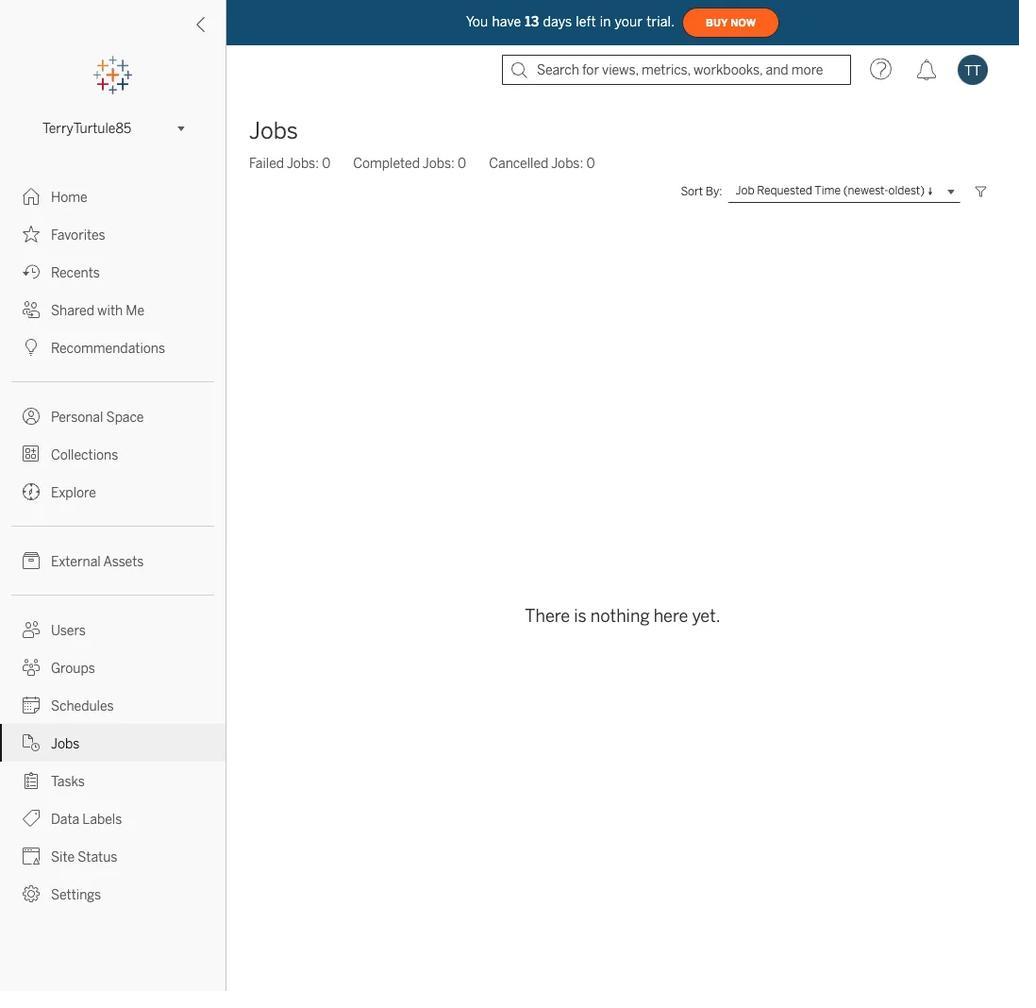 Task type: vqa. For each thing, say whether or not it's contained in the screenshot.
Buy Now
yes



Task type: describe. For each thing, give the bounding box(es) containing it.
space
[[106, 409, 144, 425]]

is
[[574, 606, 587, 626]]

shared
[[51, 303, 94, 318]]

site status
[[51, 849, 117, 865]]

tasks
[[51, 773, 85, 789]]

recents link
[[0, 253, 226, 291]]

collections
[[51, 447, 118, 462]]

failed
[[249, 155, 284, 171]]

(newest-
[[844, 184, 889, 197]]

you have 13 days left in your trial.
[[466, 14, 675, 29]]

personal space
[[51, 409, 144, 425]]

cancelled jobs: 0
[[489, 155, 595, 171]]

days
[[543, 14, 572, 29]]

collections link
[[0, 435, 226, 473]]

explore
[[51, 485, 96, 500]]

data
[[51, 811, 79, 827]]

recommendations link
[[0, 328, 226, 366]]

favorites
[[51, 227, 105, 243]]

personal
[[51, 409, 103, 425]]

trial.
[[647, 14, 675, 29]]

left
[[576, 14, 596, 29]]

recommendations
[[51, 340, 165, 356]]

home
[[51, 189, 88, 205]]

buy now button
[[683, 8, 780, 38]]

have
[[492, 14, 521, 29]]

status
[[78, 849, 117, 865]]

external assets link
[[0, 542, 226, 580]]

completed
[[353, 155, 420, 171]]

jobs: for cancelled
[[551, 155, 584, 171]]

external
[[51, 554, 101, 569]]

jobs: for completed
[[423, 155, 455, 171]]

there is nothing here yet.
[[525, 606, 721, 626]]

completed jobs: 0
[[353, 155, 466, 171]]

you
[[466, 14, 488, 29]]

explore link
[[0, 473, 226, 511]]

sort by:
[[681, 185, 723, 198]]

1 horizontal spatial jobs
[[249, 118, 298, 144]]

navigation panel element
[[0, 57, 226, 913]]

personal space link
[[0, 397, 226, 435]]

sort
[[681, 185, 703, 198]]

Search for views, metrics, workbooks, and more text field
[[502, 55, 851, 85]]

13
[[525, 14, 539, 29]]

data labels link
[[0, 799, 226, 837]]

your
[[615, 14, 643, 29]]

here
[[654, 606, 688, 626]]

recents
[[51, 265, 100, 280]]

yet.
[[692, 606, 721, 626]]

0 for completed jobs: 0
[[458, 155, 466, 171]]

buy
[[706, 17, 728, 29]]

site
[[51, 849, 75, 865]]

tasks link
[[0, 762, 226, 799]]

in
[[600, 14, 611, 29]]



Task type: locate. For each thing, give the bounding box(es) containing it.
job requested time (newest-oldest) button
[[728, 180, 961, 203]]

me
[[126, 303, 145, 318]]

0 left cancelled
[[458, 155, 466, 171]]

jobs:
[[287, 155, 319, 171], [423, 155, 455, 171], [551, 155, 584, 171]]

0
[[322, 155, 331, 171], [458, 155, 466, 171], [586, 155, 595, 171]]

jobs link
[[0, 724, 226, 762]]

groups link
[[0, 648, 226, 686]]

jobs: right cancelled
[[551, 155, 584, 171]]

settings
[[51, 887, 101, 902]]

0 for failed jobs: 0
[[322, 155, 331, 171]]

0 for cancelled jobs: 0
[[586, 155, 595, 171]]

requested
[[757, 184, 813, 197]]

1 jobs: from the left
[[287, 155, 319, 171]]

jobs: for failed
[[287, 155, 319, 171]]

groups
[[51, 660, 95, 676]]

jobs
[[249, 118, 298, 144], [51, 736, 80, 751]]

2 jobs: from the left
[[423, 155, 455, 171]]

buy now
[[706, 17, 756, 29]]

failed jobs: 0
[[249, 155, 331, 171]]

1 horizontal spatial jobs:
[[423, 155, 455, 171]]

assets
[[103, 554, 144, 569]]

jobs: right completed
[[423, 155, 455, 171]]

jobs up failed
[[249, 118, 298, 144]]

0 right failed
[[322, 155, 331, 171]]

0 horizontal spatial 0
[[322, 155, 331, 171]]

oldest)
[[889, 184, 925, 197]]

schedules link
[[0, 686, 226, 724]]

2 horizontal spatial jobs:
[[551, 155, 584, 171]]

now
[[731, 17, 756, 29]]

cancelled
[[489, 155, 549, 171]]

2 0 from the left
[[458, 155, 466, 171]]

job requested time (newest-oldest)
[[736, 184, 925, 197]]

1 0 from the left
[[322, 155, 331, 171]]

main navigation. press the up and down arrow keys to access links. element
[[0, 177, 226, 913]]

favorites link
[[0, 215, 226, 253]]

nothing
[[591, 606, 650, 626]]

labels
[[82, 811, 122, 827]]

1 vertical spatial jobs
[[51, 736, 80, 751]]

with
[[97, 303, 123, 318]]

3 0 from the left
[[586, 155, 595, 171]]

1 horizontal spatial 0
[[458, 155, 466, 171]]

0 horizontal spatial jobs:
[[287, 155, 319, 171]]

0 vertical spatial jobs
[[249, 118, 298, 144]]

site status link
[[0, 837, 226, 875]]

users
[[51, 622, 86, 638]]

settings link
[[0, 875, 226, 913]]

0 horizontal spatial jobs
[[51, 736, 80, 751]]

0 right cancelled
[[586, 155, 595, 171]]

users link
[[0, 611, 226, 648]]

terryturtule85
[[42, 121, 131, 136]]

jobs inside main navigation. press the up and down arrow keys to access links. element
[[51, 736, 80, 751]]

3 jobs: from the left
[[551, 155, 584, 171]]

job
[[736, 184, 755, 197]]

home link
[[0, 177, 226, 215]]

jobs: right failed
[[287, 155, 319, 171]]

data labels
[[51, 811, 122, 827]]

schedules
[[51, 698, 114, 714]]

terryturtule85 button
[[35, 117, 191, 140]]

2 horizontal spatial 0
[[586, 155, 595, 171]]

shared with me link
[[0, 291, 226, 328]]

by:
[[706, 185, 723, 198]]

external assets
[[51, 554, 144, 569]]

shared with me
[[51, 303, 145, 318]]

time
[[815, 184, 841, 197]]

jobs up tasks
[[51, 736, 80, 751]]

there
[[525, 606, 570, 626]]



